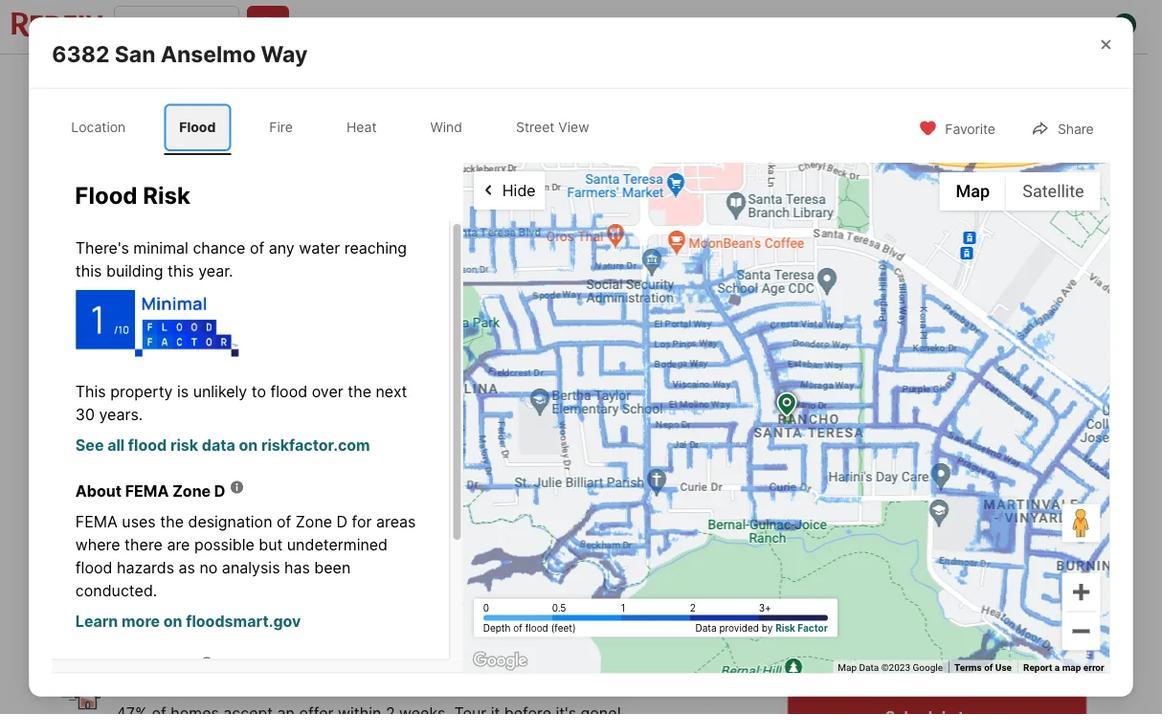 Task type: describe. For each thing, give the bounding box(es) containing it.
ft
[[521, 599, 535, 618]]

factor
[[798, 622, 828, 634]]

redfin premier
[[604, 17, 697, 33]]

about fema zone d
[[75, 482, 225, 500]]

jose
[[148, 677, 184, 696]]

redfin premier button
[[592, 0, 708, 54]]

way for 6382 san anselmo way
[[261, 41, 308, 68]]

via
[[994, 647, 1009, 661]]

get
[[161, 601, 185, 617]]

4pm
[[193, 129, 219, 143]]

est.
[[61, 601, 84, 617]]

report a map error
[[1024, 662, 1105, 673]]

1 horizontal spatial this
[[167, 262, 194, 280]]

depth
[[483, 622, 511, 634]]

terms of use
[[955, 662, 1012, 673]]

oct for 28
[[925, 584, 950, 597]]

favorite button for x-out
[[771, 60, 881, 99]]

fema inside fema uses the designation of zone d for areas where there are possible but undetermined flood hazards as no analysis has been conducted.
[[75, 512, 117, 531]]

0
[[483, 602, 489, 614]]

hazards
[[116, 558, 174, 577]]

submit search image
[[259, 15, 278, 34]]

6382 for 6382 san anselmo way
[[52, 41, 110, 68]]

street view tab
[[501, 104, 605, 151]]

-
[[145, 490, 152, 507]]

open
[[84, 129, 116, 143]]

google image
[[469, 649, 532, 673]]

1
[[621, 602, 626, 614]]

error
[[1084, 662, 1105, 673]]

for
[[351, 512, 372, 531]]

out
[[945, 72, 968, 89]]

oct for 29
[[1020, 584, 1044, 597]]

7732
[[374, 17, 406, 33]]

6382 for 6382 san anselmo way , san jose , ca 95119
[[61, 526, 101, 544]]

wind tab
[[415, 104, 478, 151]]

way for 6382 san anselmo way , san jose , ca 95119
[[206, 526, 238, 544]]

sq
[[497, 599, 516, 618]]

95119
[[356, 526, 399, 544]]

san for 6382 san anselmo way
[[115, 41, 156, 68]]

street view button
[[181, 412, 316, 450]]

there
[[124, 535, 162, 554]]

0 vertical spatial d
[[214, 482, 225, 500]]

1 horizontal spatial on
[[238, 436, 257, 454]]

tour
[[823, 488, 868, 515]]

1,343
[[497, 570, 557, 597]]

1 horizontal spatial data
[[859, 662, 879, 673]]

is for a
[[188, 677, 201, 696]]

where
[[75, 535, 120, 554]]

approved
[[216, 601, 278, 617]]

active
[[155, 490, 203, 507]]

jose
[[283, 526, 322, 544]]

video
[[1012, 647, 1042, 661]]

redfin
[[604, 17, 644, 33]]

oct for 27
[[830, 584, 855, 597]]

tour via video chat option
[[927, 629, 1087, 679]]

$1,300,000 est. $9,524 /mo get pre-approved
[[61, 570, 278, 617]]

san jose is a hot market
[[116, 677, 298, 696]]

more
[[121, 612, 160, 631]]

years.
[[99, 405, 142, 424]]

1 vertical spatial on
[[163, 612, 182, 631]]

favorite for share
[[945, 121, 996, 137]]

759-
[[345, 17, 374, 33]]

1 , from the left
[[238, 526, 243, 544]]

tab list for share
[[52, 100, 624, 155]]

designation
[[188, 512, 272, 531]]

learn more on floodsmart.gov link
[[75, 612, 301, 631]]

844-
[[313, 17, 345, 33]]

share inside 6382 san anselmo way dialog
[[1058, 121, 1094, 137]]

map
[[1063, 662, 1081, 673]]

see all flood risk data on riskfactor.com
[[75, 436, 370, 454]]

floodsmart.gov
[[186, 612, 301, 631]]

open sat, 2pm to 4pm link
[[61, 108, 780, 469]]

tour for tour via video chat
[[966, 647, 990, 661]]

location tab
[[56, 104, 141, 151]]

the inside this property is unlikely to flood over the next 30 years.
[[347, 382, 371, 401]]

2
[[690, 602, 696, 614]]

property details
[[314, 73, 415, 89]]

1,343 sq ft
[[497, 570, 557, 618]]

of inside there's minimal chance of any water reaching this building this year.
[[249, 239, 264, 257]]

user photo image
[[1114, 13, 1137, 36]]

see
[[75, 436, 103, 454]]

go tour this home
[[788, 488, 979, 515]]

for sale - active
[[78, 490, 203, 507]]

list box containing tour in person
[[788, 629, 1087, 679]]

unlikely
[[193, 382, 247, 401]]

this property is unlikely to flood over the next 30 years.
[[75, 382, 407, 424]]

map entry image
[[631, 488, 758, 616]]

to
[[251, 382, 266, 401]]

2 horizontal spatial this
[[873, 488, 914, 515]]

anselmo for 6382 san anselmo way
[[161, 41, 256, 68]]

insurance
[[120, 658, 195, 677]]

by
[[762, 622, 773, 634]]

sale
[[458, 73, 485, 89]]

building
[[106, 262, 163, 280]]

0 horizontal spatial this
[[75, 262, 101, 280]]

san for 6382 san anselmo way , san jose , ca 95119
[[104, 526, 133, 544]]

search link
[[82, 70, 166, 93]]

has
[[284, 558, 310, 577]]

tour in person option
[[788, 629, 927, 679]]

data
[[201, 436, 235, 454]]

sale & tax history
[[458, 73, 568, 89]]

friday
[[823, 532, 862, 546]]

home
[[919, 488, 979, 515]]

friday 27 oct
[[823, 532, 862, 597]]

2pm
[[146, 129, 171, 143]]

1-844-759-7732
[[301, 17, 406, 33]]

schools tab
[[589, 58, 682, 104]]

zone inside fema uses the designation of zone d for areas where there are possible but undetermined flood hazards as no analysis has been conducted.
[[295, 512, 332, 531]]

flood inside fema uses the designation of zone d for areas where there are possible but undetermined flood hazards as no analysis has been conducted.
[[75, 558, 112, 577]]

hot
[[217, 677, 241, 696]]

all
[[107, 436, 124, 454]]

sale
[[108, 490, 142, 507]]

x-out
[[932, 72, 968, 89]]

possible
[[194, 535, 254, 554]]

flood risk
[[75, 181, 190, 209]]

open sat, 2pm to 4pm
[[84, 129, 219, 143]]

anselmo for 6382 san anselmo way , san jose , ca 95119
[[136, 526, 203, 544]]

any
[[268, 239, 294, 257]]

flood for flood
[[179, 119, 216, 136]]

wind
[[430, 119, 462, 136]]

map region
[[365, 0, 1162, 714]]

0 vertical spatial share
[[1035, 72, 1071, 89]]

there's minimal chance of any water reaching this building this year.
[[75, 239, 407, 280]]

map for map data ©2023 google
[[838, 662, 857, 673]]

terms of use link
[[955, 662, 1012, 673]]



Task type: vqa. For each thing, say whether or not it's contained in the screenshot.
tab list containing Search
yes



Task type: locate. For each thing, give the bounding box(es) containing it.
2 oct from the left
[[925, 584, 950, 597]]

flood up there's
[[75, 181, 138, 209]]

tab list containing location
[[52, 100, 624, 155]]

favorite button for share
[[902, 108, 1012, 147]]

year.
[[198, 262, 233, 280]]

way down submit search 'icon'
[[261, 41, 308, 68]]

1 horizontal spatial ,
[[322, 526, 326, 544]]

undetermined
[[287, 535, 387, 554]]

2 vertical spatial san
[[116, 677, 145, 696]]

this down there's
[[75, 262, 101, 280]]

0 horizontal spatial street view
[[224, 422, 300, 439]]

0 vertical spatial is
[[177, 382, 188, 401]]

d up "designation"
[[214, 482, 225, 500]]

of left "use"
[[984, 662, 993, 673]]

a left hot
[[204, 677, 213, 696]]

1 horizontal spatial risk
[[776, 622, 796, 634]]

0 horizontal spatial ,
[[238, 526, 243, 544]]

sat,
[[118, 129, 144, 143]]

1 vertical spatial way
[[206, 526, 238, 544]]

1 vertical spatial street view
[[224, 422, 300, 439]]

tab list containing search
[[61, 55, 697, 104]]

photos
[[1010, 422, 1056, 439]]

1 vertical spatial share button
[[1015, 108, 1110, 147]]

but
[[258, 535, 282, 554]]

report
[[1024, 662, 1053, 673]]

zone
[[172, 482, 210, 500], [295, 512, 332, 531]]

chat
[[1045, 647, 1069, 661]]

anselmo inside "6382 san anselmo way" element
[[161, 41, 256, 68]]

0 vertical spatial a
[[1055, 662, 1060, 673]]

flood right all
[[128, 436, 166, 454]]

map down in
[[838, 662, 857, 673]]

tour inside option
[[966, 647, 990, 661]]

1 horizontal spatial way
[[261, 41, 308, 68]]

tab list inside 6382 san anselmo way dialog
[[52, 100, 624, 155]]

1 vertical spatial a
[[204, 677, 213, 696]]

get pre-approved link
[[161, 601, 278, 617]]

0 vertical spatial the
[[347, 382, 371, 401]]

a inside dialog
[[1055, 662, 1060, 673]]

1 tour from the left
[[828, 647, 853, 661]]

tour
[[828, 647, 853, 661], [966, 647, 990, 661]]

1 vertical spatial risk
[[776, 622, 796, 634]]

30 left photos
[[989, 422, 1007, 439]]

anselmo
[[161, 41, 256, 68], [136, 526, 203, 544]]

go
[[788, 488, 818, 515]]

heat
[[347, 119, 377, 136]]

share down feed button
[[1035, 72, 1071, 89]]

san inside dialog
[[115, 41, 156, 68]]

favorite for x-out
[[814, 72, 865, 89]]

is right jose
[[188, 677, 201, 696]]

1 horizontal spatial map
[[956, 182, 990, 202]]

1 horizontal spatial oct
[[925, 584, 950, 597]]

1 vertical spatial the
[[160, 512, 183, 531]]

street inside tab
[[516, 119, 555, 136]]

, left ca
[[322, 526, 326, 544]]

1 horizontal spatial favorite
[[945, 121, 996, 137]]

flood right "to"
[[270, 382, 307, 401]]

data down tour in person
[[859, 662, 879, 673]]

0 horizontal spatial way
[[206, 526, 238, 544]]

0 vertical spatial risk
[[143, 181, 190, 209]]

0 vertical spatial street
[[516, 119, 555, 136]]

flood down ft
[[525, 622, 548, 634]]

of right depth
[[514, 622, 523, 634]]

the
[[347, 382, 371, 401], [160, 512, 183, 531]]

of inside fema uses the designation of zone d for areas where there are possible but undetermined flood hazards as no analysis has been conducted.
[[276, 512, 291, 531]]

favorite inside 6382 san anselmo way dialog
[[945, 121, 996, 137]]

0 horizontal spatial risk
[[143, 181, 190, 209]]

share button up satellite popup button
[[1015, 108, 1110, 147]]

30 inside button
[[989, 422, 1007, 439]]

1 oct from the left
[[830, 584, 855, 597]]

street view inside button
[[224, 422, 300, 439]]

1 vertical spatial view
[[267, 422, 300, 439]]

on right data
[[238, 436, 257, 454]]

oct inside saturday 28 oct
[[925, 584, 950, 597]]

tax
[[501, 73, 520, 89]]

0 horizontal spatial street
[[224, 422, 264, 439]]

for
[[78, 490, 105, 507]]

anselmo up as
[[136, 526, 203, 544]]

0 vertical spatial zone
[[172, 482, 210, 500]]

1 horizontal spatial tour
[[966, 647, 990, 661]]

flood for flood insurance
[[75, 658, 117, 677]]

0 horizontal spatial fema
[[75, 512, 117, 531]]

been
[[314, 558, 350, 577]]

the left next
[[347, 382, 371, 401]]

data down 2
[[696, 622, 717, 634]]

street inside button
[[224, 422, 264, 439]]

view inside tab
[[559, 119, 589, 136]]

d inside fema uses the designation of zone d for areas where there are possible but undetermined flood hazards as no analysis has been conducted.
[[336, 512, 347, 531]]

areas
[[376, 512, 415, 531]]

fire tab
[[254, 104, 308, 151]]

depth of flood (feet)
[[483, 622, 576, 634]]

fema up where
[[75, 512, 117, 531]]

0 horizontal spatial map
[[838, 662, 857, 673]]

0 vertical spatial street view
[[516, 119, 589, 136]]

2 vertical spatial flood
[[75, 658, 117, 677]]

menu bar inside 6382 san anselmo way dialog
[[940, 172, 1101, 211]]

x-out button
[[888, 60, 984, 99]]

way inside dialog
[[261, 41, 308, 68]]

feed button
[[955, 0, 1047, 54]]

tab list
[[61, 55, 697, 104], [52, 100, 624, 155]]

6382 inside "6382 san anselmo way" element
[[52, 41, 110, 68]]

0 vertical spatial 6382
[[52, 41, 110, 68]]

on right /mo
[[163, 612, 182, 631]]

san down sale
[[104, 526, 133, 544]]

san up search
[[115, 41, 156, 68]]

oct inside the friday 27 oct
[[830, 584, 855, 597]]

0 horizontal spatial view
[[267, 422, 300, 439]]

san
[[247, 526, 278, 544]]

this right 'tour'
[[873, 488, 914, 515]]

water
[[298, 239, 340, 257]]

/mo
[[133, 601, 157, 617]]

0 vertical spatial map
[[956, 182, 990, 202]]

d left for
[[336, 512, 347, 531]]

2 horizontal spatial oct
[[1020, 584, 1044, 597]]

sale & tax history tab
[[436, 58, 589, 104]]

saturday 28 oct
[[908, 532, 967, 597]]

minimal
[[133, 239, 188, 257]]

oct inside sunday 29 oct
[[1020, 584, 1044, 597]]

0 horizontal spatial zone
[[172, 482, 210, 500]]

share
[[1035, 72, 1071, 89], [1058, 121, 1094, 137]]

fema uses the designation of zone d for areas where there are possible but undetermined flood hazards as no analysis has been conducted.
[[75, 512, 415, 600]]

zone up undetermined
[[295, 512, 332, 531]]

0 vertical spatial fema
[[125, 482, 168, 500]]

flood down where
[[75, 558, 112, 577]]

6382
[[52, 41, 110, 68], [61, 526, 101, 544]]

1 horizontal spatial fema
[[125, 482, 168, 500]]

1 horizontal spatial view
[[559, 119, 589, 136]]

pre-
[[188, 601, 216, 617]]

share button down feed button
[[992, 60, 1087, 99]]

0 vertical spatial view
[[559, 119, 589, 136]]

flood inside this property is unlikely to flood over the next 30 years.
[[270, 382, 307, 401]]

riskfactor.com
[[261, 436, 370, 454]]

property details tab
[[293, 58, 436, 104]]

oct down 28
[[925, 584, 950, 597]]

None button
[[799, 520, 886, 610], [894, 521, 981, 609], [989, 521, 1076, 609], [799, 520, 886, 610], [894, 521, 981, 609], [989, 521, 1076, 609]]

1 vertical spatial is
[[188, 677, 201, 696]]

schools
[[610, 73, 661, 89]]

0 horizontal spatial on
[[163, 612, 182, 631]]

street view down the history
[[516, 119, 589, 136]]

video
[[119, 422, 157, 439]]

flood
[[179, 119, 216, 136], [75, 181, 138, 209], [75, 658, 117, 677]]

map left satellite popup button
[[956, 182, 990, 202]]

provided
[[719, 622, 759, 634]]

6382 up search link
[[52, 41, 110, 68]]

2 tour from the left
[[966, 647, 990, 661]]

1 vertical spatial d
[[336, 512, 347, 531]]

1 vertical spatial favorite button
[[902, 108, 1012, 147]]

0 horizontal spatial favorite button
[[771, 60, 881, 99]]

saturday
[[908, 532, 967, 546]]

feed
[[967, 17, 998, 33]]

chance
[[192, 239, 245, 257]]

1 vertical spatial share
[[1058, 121, 1094, 137]]

2 , from the left
[[322, 526, 326, 544]]

menu bar
[[940, 172, 1101, 211]]

, left san
[[238, 526, 243, 544]]

fema up uses
[[125, 482, 168, 500]]

oct down 29
[[1020, 584, 1044, 597]]

0 horizontal spatial a
[[204, 677, 213, 696]]

street view inside tab
[[516, 119, 589, 136]]

risk factor link
[[776, 622, 828, 634]]

0 vertical spatial way
[[261, 41, 308, 68]]

30 photos
[[989, 422, 1056, 439]]

6382 san anselmo way element
[[52, 18, 331, 68]]

1 vertical spatial 6382
[[61, 526, 101, 544]]

1-
[[301, 17, 313, 33]]

favorite button inside 6382 san anselmo way dialog
[[902, 108, 1012, 147]]

tour inside option
[[828, 647, 853, 661]]

this
[[75, 382, 106, 401]]

flood right 2pm
[[179, 119, 216, 136]]

sunday
[[1009, 532, 1056, 546]]

1 horizontal spatial a
[[1055, 662, 1060, 673]]

anselmo up overview
[[161, 41, 256, 68]]

see all flood risk data on riskfactor.com link
[[75, 436, 370, 454]]

search
[[120, 73, 166, 89]]

1 horizontal spatial street
[[516, 119, 555, 136]]

hide
[[502, 181, 536, 200]]

uses
[[121, 512, 155, 531]]

6382 san anselmo way, san jose, ca 95119 image
[[61, 108, 780, 465], [788, 108, 1087, 283], [788, 291, 1087, 465]]

oct down 27
[[830, 584, 855, 597]]

of left any on the left top of page
[[249, 239, 264, 257]]

3 oct from the left
[[1020, 584, 1044, 597]]

0 horizontal spatial data
[[696, 622, 717, 634]]

there's
[[75, 239, 129, 257]]

0 horizontal spatial oct
[[830, 584, 855, 597]]

1 horizontal spatial street view
[[516, 119, 589, 136]]

next
[[375, 382, 407, 401]]

30 inside this property is unlikely to flood over the next 30 years.
[[75, 405, 94, 424]]

1 horizontal spatial 30
[[989, 422, 1007, 439]]

list box
[[788, 629, 1087, 679]]

google
[[913, 662, 943, 673]]

video button
[[76, 412, 173, 450]]

to
[[174, 129, 190, 143]]

6382 san anselmo way dialog
[[29, 0, 1162, 714]]

zone right -
[[172, 482, 210, 500]]

way up no
[[206, 526, 238, 544]]

tour up terms of use
[[966, 647, 990, 661]]

0 vertical spatial share button
[[992, 60, 1087, 99]]

30
[[75, 405, 94, 424], [989, 422, 1007, 439]]

san down "flood insurance"
[[116, 677, 145, 696]]

map for map
[[956, 182, 990, 202]]

sunday 29 oct
[[1009, 532, 1056, 597]]

1 horizontal spatial favorite button
[[902, 108, 1012, 147]]

0 vertical spatial on
[[238, 436, 257, 454]]

0 horizontal spatial 30
[[75, 405, 94, 424]]

street
[[516, 119, 555, 136], [224, 422, 264, 439]]

0 vertical spatial san
[[115, 41, 156, 68]]

map data ©2023 google
[[838, 662, 943, 673]]

0 vertical spatial data
[[696, 622, 717, 634]]

analysis
[[222, 558, 280, 577]]

1 vertical spatial map
[[838, 662, 857, 673]]

City, Address, School, Agent, ZIP search field
[[114, 6, 240, 44]]

1 vertical spatial data
[[859, 662, 879, 673]]

flood for flood risk
[[75, 181, 138, 209]]

as
[[178, 558, 195, 577]]

1 horizontal spatial the
[[347, 382, 371, 401]]

a
[[1055, 662, 1060, 673], [204, 677, 213, 696]]

,
[[238, 526, 243, 544], [322, 526, 326, 544]]

overview tab
[[188, 58, 293, 104]]

flood
[[270, 382, 307, 401], [128, 436, 166, 454], [75, 558, 112, 577], [525, 622, 548, 634]]

flood inside tab
[[179, 119, 216, 136]]

1 vertical spatial anselmo
[[136, 526, 203, 544]]

flood tab
[[164, 104, 231, 151]]

$9,524
[[88, 601, 133, 617]]

risk up minimal at the left top of page
[[143, 181, 190, 209]]

flood down learn
[[75, 658, 117, 677]]

flood insurance
[[75, 658, 195, 677]]

1 vertical spatial zone
[[295, 512, 332, 531]]

tour in person
[[828, 647, 908, 661]]

tour for tour in person
[[828, 647, 853, 661]]

of up the but
[[276, 512, 291, 531]]

is for unlikely
[[177, 382, 188, 401]]

&
[[488, 73, 497, 89]]

tour via video chat
[[966, 647, 1069, 661]]

0 horizontal spatial tour
[[828, 647, 853, 661]]

6382 san anselmo way
[[52, 41, 308, 68]]

1 vertical spatial fema
[[75, 512, 117, 531]]

of
[[249, 239, 264, 257], [276, 512, 291, 531], [514, 622, 523, 634], [984, 662, 993, 673]]

use
[[996, 662, 1012, 673]]

0 horizontal spatial d
[[214, 482, 225, 500]]

heat tab
[[331, 104, 392, 151]]

1 vertical spatial flood
[[75, 181, 138, 209]]

over
[[311, 382, 343, 401]]

next image
[[1064, 549, 1095, 580]]

terms
[[955, 662, 982, 673]]

view inside button
[[267, 422, 300, 439]]

the inside fema uses the designation of zone d for areas where there are possible but undetermined flood hazards as no analysis has been conducted.
[[160, 512, 183, 531]]

the up are
[[160, 512, 183, 531]]

is inside this property is unlikely to flood over the next 30 years.
[[177, 382, 188, 401]]

menu bar containing map
[[940, 172, 1101, 211]]

1 vertical spatial favorite
[[945, 121, 996, 137]]

is left unlikely
[[177, 382, 188, 401]]

0 horizontal spatial the
[[160, 512, 183, 531]]

person
[[869, 647, 908, 661]]

1 horizontal spatial zone
[[295, 512, 332, 531]]

1 vertical spatial street
[[224, 422, 264, 439]]

this down minimal at the left top of page
[[167, 262, 194, 280]]

tab list for x-out
[[61, 55, 697, 104]]

risk right "by"
[[776, 622, 796, 634]]

a down chat
[[1055, 662, 1060, 673]]

1 horizontal spatial d
[[336, 512, 347, 531]]

risk
[[170, 436, 198, 454]]

tour left in
[[828, 647, 853, 661]]

0 horizontal spatial favorite
[[814, 72, 865, 89]]

0 vertical spatial flood
[[179, 119, 216, 136]]

1 vertical spatial san
[[104, 526, 133, 544]]

0 vertical spatial anselmo
[[161, 41, 256, 68]]

share up satellite popup button
[[1058, 121, 1094, 137]]

is
[[177, 382, 188, 401], [188, 677, 201, 696]]

report a map error link
[[1024, 662, 1105, 673]]

0 vertical spatial favorite button
[[771, 60, 881, 99]]

map inside popup button
[[956, 182, 990, 202]]

street view down "to"
[[224, 422, 300, 439]]

tab list down the property
[[52, 100, 624, 155]]

0 vertical spatial favorite
[[814, 72, 865, 89]]

6382 down for
[[61, 526, 101, 544]]

tab list up heat
[[61, 55, 697, 104]]

30 down this
[[75, 405, 94, 424]]

risk
[[143, 181, 190, 209], [776, 622, 796, 634]]



